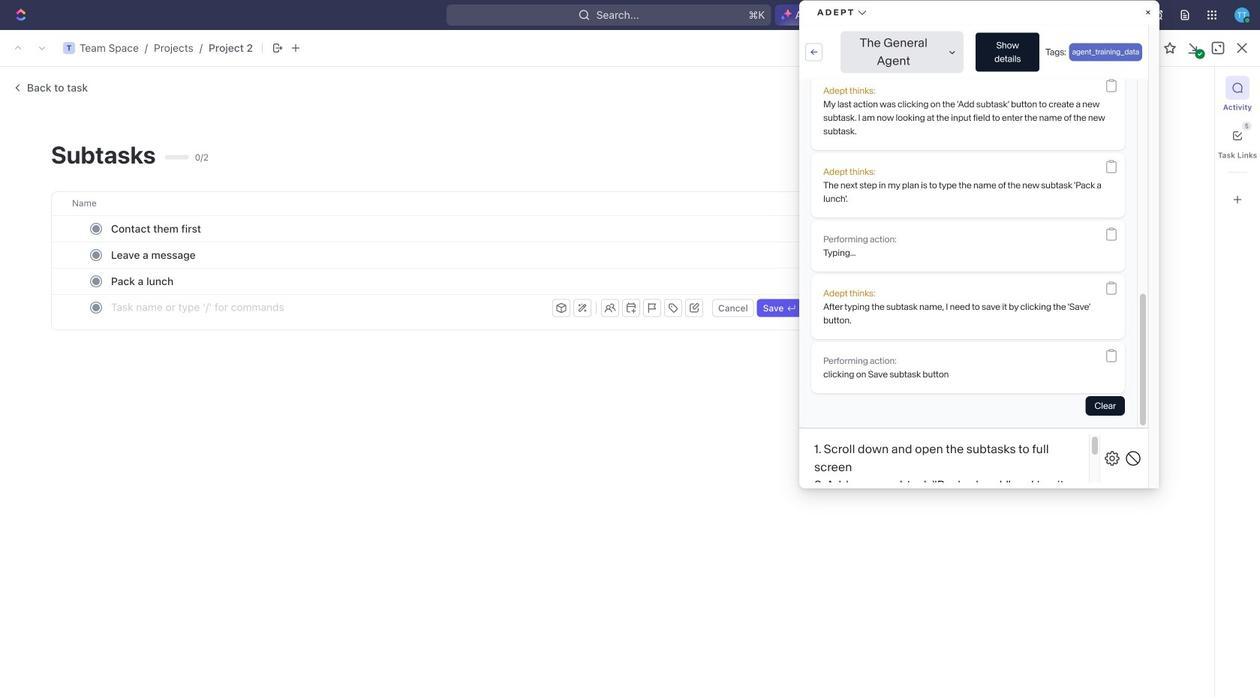 Task type: describe. For each thing, give the bounding box(es) containing it.
Task name or type '/' for commands text field
[[111, 295, 550, 319]]

task sidebar navigation tab list
[[1219, 76, 1258, 212]]

1 team space, , element from the left
[[13, 42, 25, 54]]

Search tasks... text field
[[1102, 110, 1252, 132]]

Edit task name text field
[[239, 324, 968, 353]]



Task type: locate. For each thing, give the bounding box(es) containing it.
1 horizontal spatial team space, , element
[[63, 42, 75, 54]]

0 horizontal spatial team space, , element
[[13, 42, 25, 54]]

team space, , element
[[13, 42, 25, 54], [63, 42, 75, 54]]

2 team space, , element from the left
[[63, 42, 75, 54]]



Task type: vqa. For each thing, say whether or not it's contained in the screenshot.
the 'well-' on the bottom of the page
no



